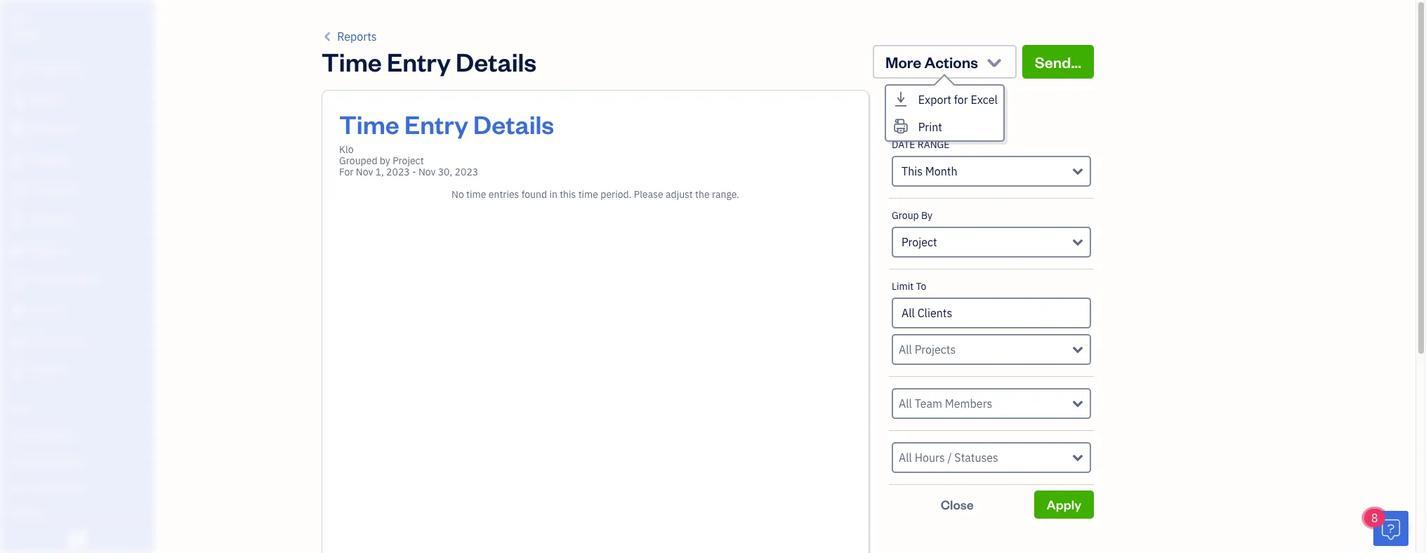 Task type: vqa. For each thing, say whether or not it's contained in the screenshot.
ROBIN
no



Task type: locate. For each thing, give the bounding box(es) containing it.
export for excel button
[[886, 86, 1004, 113]]

project down group by on the right of the page
[[902, 235, 938, 249]]

time
[[466, 188, 486, 201], [579, 188, 598, 201]]

0 vertical spatial klo
[[11, 13, 26, 26]]

All Projects search field
[[899, 341, 1073, 358]]

1 horizontal spatial nov
[[419, 166, 436, 178]]

range
[[918, 138, 950, 151]]

entry inside "time entry details klo grouped by project for nov 1, 2023 - nov 30, 2023"
[[405, 107, 468, 140]]

Date Range field
[[892, 156, 1092, 187]]

nov left 1,
[[356, 166, 373, 178]]

0 horizontal spatial time
[[466, 188, 486, 201]]

items and services link
[[4, 450, 150, 474]]

time entry details
[[322, 45, 537, 78]]

date range element
[[889, 128, 1094, 199]]

entry
[[387, 45, 451, 78], [405, 107, 468, 140]]

time down reports
[[322, 45, 382, 78]]

0 horizontal spatial 2023
[[386, 166, 410, 178]]

time right the this
[[579, 188, 598, 201]]

this month
[[902, 164, 958, 178]]

details for time entry details klo grouped by project for nov 1, 2023 - nov 30, 2023
[[473, 107, 554, 140]]

klo up owner
[[11, 13, 26, 26]]

team
[[11, 430, 33, 441]]

limit
[[892, 280, 914, 293]]

in
[[550, 188, 558, 201]]

services
[[51, 456, 85, 467]]

items and services
[[11, 456, 85, 467]]

time up grouped
[[339, 107, 400, 140]]

klo inside klo owner
[[11, 13, 26, 26]]

All Hours / Statuses search field
[[899, 450, 1073, 466]]

1 nov from the left
[[356, 166, 373, 178]]

2023 right 30,
[[455, 166, 479, 178]]

money image
[[9, 304, 26, 318]]

1 horizontal spatial time
[[579, 188, 598, 201]]

project
[[393, 155, 424, 167], [902, 235, 938, 249]]

2023 left -
[[386, 166, 410, 178]]

1 vertical spatial details
[[473, 107, 554, 140]]

members
[[34, 430, 72, 441]]

2023
[[386, 166, 410, 178], [455, 166, 479, 178]]

dashboard image
[[9, 63, 26, 77]]

klo
[[11, 13, 26, 26], [339, 143, 354, 156]]

connections
[[33, 482, 82, 493]]

1 horizontal spatial project
[[902, 235, 938, 249]]

2 time from the left
[[579, 188, 598, 201]]

print button
[[886, 113, 1004, 140]]

close button
[[889, 491, 1026, 519]]

chart image
[[9, 334, 26, 348]]

team members
[[11, 430, 72, 441]]

reset all button
[[889, 111, 933, 128]]

settings
[[11, 508, 43, 519]]

time
[[322, 45, 382, 78], [339, 107, 400, 140]]

print
[[919, 120, 943, 134]]

payment image
[[9, 183, 26, 197]]

reports button
[[322, 28, 377, 45]]

0 horizontal spatial project
[[393, 155, 424, 167]]

time entry details klo grouped by project for nov 1, 2023 - nov 30, 2023
[[339, 107, 554, 178]]

nov
[[356, 166, 373, 178], [419, 166, 436, 178]]

time right no
[[466, 188, 486, 201]]

1 horizontal spatial 2023
[[455, 166, 479, 178]]

1 vertical spatial entry
[[405, 107, 468, 140]]

1 horizontal spatial klo
[[339, 143, 354, 156]]

all
[[921, 112, 933, 126]]

group
[[892, 209, 919, 222]]

by
[[922, 209, 933, 222]]

time inside "time entry details klo grouped by project for nov 1, 2023 - nov 30, 2023"
[[339, 107, 400, 140]]

0 vertical spatial details
[[456, 45, 537, 78]]

details
[[456, 45, 537, 78], [473, 107, 554, 140]]

0 vertical spatial project
[[393, 155, 424, 167]]

1 vertical spatial time
[[339, 107, 400, 140]]

team members link
[[4, 424, 150, 448]]

klo inside "time entry details klo grouped by project for nov 1, 2023 - nov 30, 2023"
[[339, 143, 354, 156]]

1 vertical spatial project
[[902, 235, 938, 249]]

and
[[34, 456, 49, 467]]

nov right -
[[419, 166, 436, 178]]

klo up for
[[339, 143, 354, 156]]

timer image
[[9, 274, 26, 288]]

for
[[339, 166, 354, 178]]

8
[[1372, 511, 1379, 525]]

send… button
[[1023, 45, 1094, 79]]

invoice image
[[9, 153, 26, 167]]

reset all
[[889, 112, 933, 126]]

0 horizontal spatial klo
[[11, 13, 26, 26]]

0 horizontal spatial nov
[[356, 166, 373, 178]]

1 vertical spatial klo
[[339, 143, 354, 156]]

client image
[[9, 93, 26, 107]]

-
[[412, 166, 416, 178]]

month
[[926, 164, 958, 178]]

no time entries found in this time period. please adjust the range.
[[452, 188, 740, 201]]

entry for time entry details klo grouped by project for nov 1, 2023 - nov 30, 2023
[[405, 107, 468, 140]]

more actions button
[[873, 45, 1017, 79]]

0 vertical spatial entry
[[387, 45, 451, 78]]

details for time entry details
[[456, 45, 537, 78]]

0 vertical spatial time
[[322, 45, 382, 78]]

freshbooks image
[[66, 531, 89, 548]]

details inside "time entry details klo grouped by project for nov 1, 2023 - nov 30, 2023"
[[473, 107, 554, 140]]

date
[[892, 138, 916, 151]]

project right by
[[393, 155, 424, 167]]



Task type: describe. For each thing, give the bounding box(es) containing it.
apps
[[11, 404, 31, 415]]

1 2023 from the left
[[386, 166, 410, 178]]

apply button
[[1034, 491, 1094, 519]]

apps link
[[4, 398, 150, 422]]

reset
[[889, 112, 918, 126]]

project image
[[9, 244, 26, 258]]

please
[[634, 188, 664, 201]]

more
[[886, 52, 922, 72]]

Client text field
[[894, 299, 1090, 327]]

entries
[[489, 188, 519, 201]]

no
[[452, 188, 464, 201]]

range.
[[712, 188, 740, 201]]

1,
[[375, 166, 384, 178]]

limit to element
[[889, 270, 1094, 377]]

grouped
[[339, 155, 378, 167]]

project inside "time entry details klo grouped by project for nov 1, 2023 - nov 30, 2023"
[[393, 155, 424, 167]]

owner
[[11, 28, 39, 39]]

date range
[[892, 138, 950, 151]]

klo owner
[[11, 13, 39, 39]]

bank connections link
[[4, 476, 150, 500]]

period.
[[601, 188, 632, 201]]

excel
[[971, 93, 998, 107]]

filters
[[889, 84, 933, 104]]

close
[[941, 497, 974, 513]]

send…
[[1035, 52, 1082, 72]]

Group By field
[[892, 227, 1092, 258]]

30,
[[438, 166, 453, 178]]

2 2023 from the left
[[455, 166, 479, 178]]

actions
[[925, 52, 978, 72]]

this
[[902, 164, 923, 178]]

estimate image
[[9, 123, 26, 137]]

chevrondown image
[[985, 52, 1004, 72]]

export for excel
[[919, 93, 998, 107]]

report image
[[9, 365, 26, 379]]

the
[[695, 188, 710, 201]]

All Team Members search field
[[899, 395, 1073, 412]]

found
[[522, 188, 547, 201]]

resource center badge image
[[1374, 511, 1409, 546]]

time for time entry details
[[322, 45, 382, 78]]

limit to
[[892, 280, 927, 293]]

time for time entry details klo grouped by project for nov 1, 2023 - nov 30, 2023
[[339, 107, 400, 140]]

for
[[954, 93, 968, 107]]

reports
[[337, 30, 377, 44]]

entry for time entry details
[[387, 45, 451, 78]]

chevronleft image
[[322, 28, 335, 45]]

1 time from the left
[[466, 188, 486, 201]]

export
[[919, 93, 952, 107]]

bank
[[11, 482, 31, 493]]

expense image
[[9, 214, 26, 228]]

adjust
[[666, 188, 693, 201]]

more actions
[[886, 52, 978, 72]]

main element
[[0, 0, 200, 554]]

this
[[560, 188, 576, 201]]

to
[[916, 280, 927, 293]]

8 button
[[1365, 509, 1409, 546]]

project inside field
[[902, 235, 938, 249]]

2 nov from the left
[[419, 166, 436, 178]]

by
[[380, 155, 390, 167]]

group by
[[892, 209, 933, 222]]

group by element
[[889, 199, 1094, 270]]

apply
[[1047, 497, 1082, 513]]

settings link
[[4, 502, 150, 526]]

bank connections
[[11, 482, 82, 493]]

items
[[11, 456, 32, 467]]



